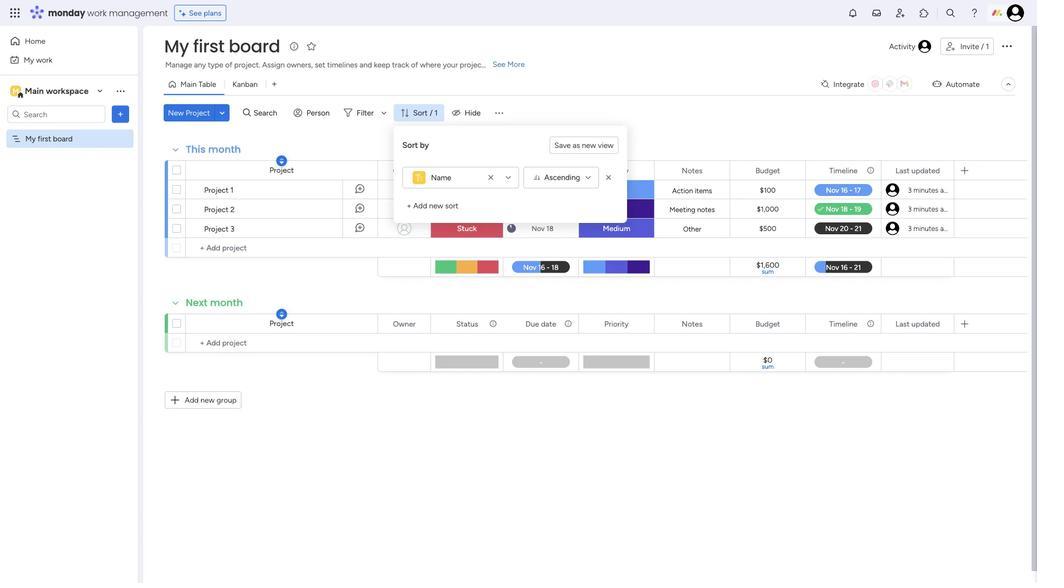 Task type: locate. For each thing, give the bounding box(es) containing it.
1 vertical spatial status field
[[454, 318, 481, 330]]

work down home
[[36, 55, 52, 64]]

1 horizontal spatial 1
[[435, 108, 438, 117]]

0 vertical spatial /
[[981, 42, 984, 51]]

$1,600
[[756, 260, 779, 270]]

0 vertical spatial sort desc image
[[280, 157, 284, 165]]

see plans
[[189, 8, 222, 18]]

2 budget field from the top
[[753, 318, 783, 330]]

1 horizontal spatial board
[[229, 34, 280, 58]]

new project
[[168, 108, 210, 117]]

board down search in workspace field
[[53, 134, 73, 143]]

0 horizontal spatial 1
[[230, 185, 234, 194]]

1 vertical spatial due date
[[526, 319, 556, 328]]

Status field
[[454, 164, 481, 176], [454, 318, 481, 330]]

1 vertical spatial budget
[[755, 319, 780, 328]]

0 horizontal spatial my first board
[[25, 134, 73, 143]]

1 owner field from the top
[[390, 164, 418, 176]]

minutes
[[913, 186, 938, 194], [913, 205, 938, 213], [913, 224, 938, 233]]

1 vertical spatial owner
[[393, 319, 416, 328]]

column information image
[[564, 166, 573, 175], [866, 166, 875, 175], [866, 319, 875, 328]]

filter button
[[339, 104, 390, 122]]

2 timeline field from the top
[[827, 318, 860, 330]]

sort desc image
[[280, 157, 284, 165], [280, 311, 284, 318]]

1
[[986, 42, 989, 51], [435, 108, 438, 117], [230, 185, 234, 194]]

2 vertical spatial 3 minutes ago
[[908, 224, 952, 233]]

0 vertical spatial ago
[[940, 186, 952, 194]]

see more
[[493, 60, 525, 69]]

0 vertical spatial notes field
[[679, 164, 705, 176]]

2 notes field from the top
[[679, 318, 705, 330]]

0 vertical spatial timeline field
[[827, 164, 860, 176]]

main for main workspace
[[25, 86, 44, 96]]

sort desc image up + add project text box
[[280, 311, 284, 318]]

2 sum from the top
[[762, 363, 774, 371]]

my first board down search in workspace field
[[25, 134, 73, 143]]

0 vertical spatial status field
[[454, 164, 481, 176]]

2 status from the top
[[456, 319, 478, 328]]

nov 16
[[532, 186, 553, 194]]

keep
[[374, 60, 390, 69]]

nov
[[532, 186, 545, 194], [532, 224, 545, 233]]

1 updated from the top
[[911, 166, 940, 175]]

1 horizontal spatial my first board
[[164, 34, 280, 58]]

new
[[582, 141, 596, 150], [429, 201, 443, 210], [201, 396, 215, 405]]

main inside button
[[180, 80, 197, 89]]

+
[[407, 201, 411, 210]]

workspace
[[46, 86, 89, 96]]

1 vertical spatial ago
[[940, 205, 952, 213]]

0 vertical spatial options image
[[1000, 39, 1013, 52]]

1 for sort / 1
[[435, 108, 438, 117]]

see left plans
[[189, 8, 202, 18]]

last updated for second last updated field
[[895, 319, 940, 328]]

1 3 minutes ago from the top
[[908, 186, 952, 194]]

1 vertical spatial due date field
[[523, 318, 559, 330]]

2 notes from the top
[[682, 319, 703, 328]]

1 notes from the top
[[682, 166, 703, 175]]

hide
[[465, 108, 481, 117]]

project
[[460, 60, 484, 69]]

add new group
[[185, 396, 237, 405]]

save as new view
[[554, 141, 614, 150]]

new inside button
[[582, 141, 596, 150]]

automate
[[946, 80, 980, 89]]

1 sort desc image from the top
[[280, 157, 284, 165]]

1 vertical spatial notes
[[682, 319, 703, 328]]

timeline for second timeline field from the top of the page
[[829, 319, 858, 328]]

1 horizontal spatial first
[[193, 34, 224, 58]]

sort up 'by'
[[413, 108, 428, 117]]

last
[[895, 166, 910, 175], [895, 319, 910, 328]]

1 vertical spatial 1
[[435, 108, 438, 117]]

month for this month
[[208, 143, 241, 156]]

new left group
[[201, 396, 215, 405]]

1 vertical spatial nov
[[532, 224, 545, 233]]

see inside button
[[189, 8, 202, 18]]

0 vertical spatial owner field
[[390, 164, 418, 176]]

group
[[217, 396, 237, 405]]

2 3 minutes ago from the top
[[908, 205, 952, 213]]

1 vertical spatial due
[[526, 319, 539, 328]]

select product image
[[10, 8, 21, 18]]

name
[[431, 173, 451, 182]]

0 vertical spatial due
[[526, 166, 539, 175]]

Next month field
[[183, 296, 246, 310]]

0 vertical spatial notes
[[682, 166, 703, 175]]

action items
[[672, 186, 712, 195]]

1 vertical spatial new
[[429, 201, 443, 210]]

new right as
[[582, 141, 596, 150]]

column information image
[[489, 166, 497, 175], [489, 319, 497, 328], [564, 319, 573, 328]]

working on it
[[444, 186, 489, 195]]

see more link
[[492, 59, 526, 70]]

1 vertical spatial budget field
[[753, 318, 783, 330]]

and
[[360, 60, 372, 69]]

column information image for status
[[489, 319, 497, 328]]

0 vertical spatial sort
[[413, 108, 428, 117]]

this month
[[186, 143, 241, 156]]

my up manage
[[164, 34, 189, 58]]

1 status field from the top
[[454, 164, 481, 176]]

show board description image
[[288, 41, 301, 52]]

1 vertical spatial add
[[185, 396, 199, 405]]

1 ago from the top
[[940, 186, 952, 194]]

3 ago from the top
[[940, 224, 952, 233]]

my first board up the type
[[164, 34, 280, 58]]

sum inside $1,600 sum
[[762, 268, 774, 275]]

0 horizontal spatial of
[[225, 60, 232, 69]]

1 timeline field from the top
[[827, 164, 860, 176]]

2 vertical spatial new
[[201, 396, 215, 405]]

of right track
[[411, 60, 418, 69]]

1 vertical spatial work
[[36, 55, 52, 64]]

2 horizontal spatial 1
[[986, 42, 989, 51]]

0 vertical spatial last updated field
[[893, 164, 943, 176]]

sort desc image for this month
[[280, 157, 284, 165]]

1 vertical spatial timeline field
[[827, 318, 860, 330]]

0 vertical spatial owner
[[393, 166, 416, 175]]

0 vertical spatial see
[[189, 8, 202, 18]]

1 vertical spatial owner field
[[390, 318, 418, 330]]

my
[[164, 34, 189, 58], [24, 55, 34, 64], [25, 134, 36, 143]]

dapulse checkmark sign image
[[818, 203, 824, 216]]

sort
[[413, 108, 428, 117], [402, 140, 418, 150]]

0 vertical spatial my first board
[[164, 34, 280, 58]]

new for view
[[582, 141, 596, 150]]

main inside workspace selection element
[[25, 86, 44, 96]]

nov left 18
[[532, 224, 545, 233]]

my first board list box
[[0, 127, 138, 294]]

first down search in workspace field
[[38, 134, 51, 143]]

2 due from the top
[[526, 319, 539, 328]]

0 vertical spatial budget field
[[753, 164, 783, 176]]

add inside button
[[185, 396, 199, 405]]

2 last updated from the top
[[895, 319, 940, 328]]

invite / 1
[[960, 42, 989, 51]]

1 vertical spatial status
[[456, 319, 478, 328]]

due for second due date field from the bottom
[[526, 166, 539, 175]]

Budget field
[[753, 164, 783, 176], [753, 318, 783, 330]]

0 vertical spatial due date field
[[523, 164, 559, 176]]

0 horizontal spatial board
[[53, 134, 73, 143]]

0 vertical spatial timeline
[[829, 166, 858, 175]]

2 ago from the top
[[940, 205, 952, 213]]

manage
[[165, 60, 192, 69]]

new for sort
[[429, 201, 443, 210]]

1 minutes from the top
[[913, 186, 938, 194]]

workspace selection element
[[10, 85, 90, 99]]

1 vertical spatial /
[[430, 108, 433, 117]]

new left the sort
[[429, 201, 443, 210]]

add right the +
[[413, 201, 427, 210]]

main left table at the left top of the page
[[180, 80, 197, 89]]

nov left 16
[[532, 186, 545, 194]]

1 due date from the top
[[526, 166, 556, 175]]

1 horizontal spatial see
[[493, 60, 505, 69]]

2 updated from the top
[[911, 319, 940, 328]]

1 vertical spatial priority
[[604, 319, 629, 328]]

board up project.
[[229, 34, 280, 58]]

date
[[541, 166, 556, 175], [541, 319, 556, 328]]

meeting
[[669, 205, 695, 214]]

ago for 1
[[940, 186, 952, 194]]

sort for sort by
[[402, 140, 418, 150]]

1 owner from the top
[[393, 166, 416, 175]]

0 vertical spatial 1
[[986, 42, 989, 51]]

inbox image
[[871, 8, 882, 18]]

see for see plans
[[189, 8, 202, 18]]

options image down workspace options image
[[115, 109, 126, 120]]

1 priority from the top
[[604, 166, 629, 175]]

person button
[[289, 104, 336, 122]]

/ right the 'invite'
[[981, 42, 984, 51]]

1 vertical spatial sum
[[762, 363, 774, 371]]

1 priority field from the top
[[602, 164, 631, 176]]

sort left 'by'
[[402, 140, 418, 150]]

updated for second last updated field
[[911, 319, 940, 328]]

0 vertical spatial minutes
[[913, 186, 938, 194]]

add inside 'button'
[[413, 201, 427, 210]]

arrow down image
[[377, 106, 390, 119]]

1 vertical spatial notes field
[[679, 318, 705, 330]]

1 vertical spatial minutes
[[913, 205, 938, 213]]

1 horizontal spatial add
[[413, 201, 427, 210]]

/ inside button
[[981, 42, 984, 51]]

1 left hide popup button
[[435, 108, 438, 117]]

it
[[485, 186, 489, 195]]

1 vertical spatial date
[[541, 319, 556, 328]]

Due date field
[[523, 164, 559, 176], [523, 318, 559, 330]]

sort desc image for next month
[[280, 311, 284, 318]]

2 due date from the top
[[526, 319, 556, 328]]

new inside 'button'
[[429, 201, 443, 210]]

Last updated field
[[893, 164, 943, 176], [893, 318, 943, 330]]

3 3 minutes ago from the top
[[908, 224, 952, 233]]

0 vertical spatial status
[[456, 166, 478, 175]]

0 vertical spatial nov
[[532, 186, 545, 194]]

2 last updated field from the top
[[893, 318, 943, 330]]

0 vertical spatial sum
[[762, 268, 774, 275]]

collapse board header image
[[1004, 80, 1013, 89]]

add view image
[[272, 80, 277, 88]]

/
[[981, 42, 984, 51], [430, 108, 433, 117]]

budget field up $0
[[753, 318, 783, 330]]

Notes field
[[679, 164, 705, 176], [679, 318, 705, 330]]

1 vertical spatial updated
[[911, 319, 940, 328]]

Timeline field
[[827, 164, 860, 176], [827, 318, 860, 330]]

sort desc image down search field
[[280, 157, 284, 165]]

0 vertical spatial first
[[193, 34, 224, 58]]

work right monday at the left of page
[[87, 7, 107, 19]]

owner
[[393, 166, 416, 175], [393, 319, 416, 328]]

as
[[573, 141, 580, 150]]

1 vertical spatial board
[[53, 134, 73, 143]]

ascending
[[544, 173, 580, 182]]

/ for invite
[[981, 42, 984, 51]]

2 budget from the top
[[755, 319, 780, 328]]

0 horizontal spatial first
[[38, 134, 51, 143]]

month for next month
[[210, 296, 243, 310]]

add to favorites image
[[306, 41, 317, 52]]

1 sum from the top
[[762, 268, 774, 275]]

add left group
[[185, 396, 199, 405]]

0 vertical spatial budget
[[755, 166, 780, 175]]

budget up $0
[[755, 319, 780, 328]]

1 vertical spatial timeline
[[829, 319, 858, 328]]

minutes for project 2
[[913, 205, 938, 213]]

month right next
[[210, 296, 243, 310]]

1 budget field from the top
[[753, 164, 783, 176]]

1 vertical spatial month
[[210, 296, 243, 310]]

of
[[225, 60, 232, 69], [411, 60, 418, 69]]

+ Add project text field
[[191, 241, 373, 254]]

1 timeline from the top
[[829, 166, 858, 175]]

2 horizontal spatial new
[[582, 141, 596, 150]]

0 vertical spatial 3 minutes ago
[[908, 186, 952, 194]]

1 budget from the top
[[755, 166, 780, 175]]

of right the type
[[225, 60, 232, 69]]

1 right the 'invite'
[[986, 42, 989, 51]]

search everything image
[[945, 8, 956, 18]]

month right this
[[208, 143, 241, 156]]

1 vertical spatial sort
[[402, 140, 418, 150]]

1 vertical spatial last
[[895, 319, 910, 328]]

plans
[[204, 8, 222, 18]]

1 vertical spatial see
[[493, 60, 505, 69]]

1 horizontal spatial main
[[180, 80, 197, 89]]

save as new view button
[[550, 137, 618, 154]]

1 vertical spatial last updated
[[895, 319, 940, 328]]

1 nov from the top
[[532, 186, 545, 194]]

2 vertical spatial ago
[[940, 224, 952, 233]]

assign
[[262, 60, 285, 69]]

next month
[[186, 296, 243, 310]]

1 horizontal spatial new
[[429, 201, 443, 210]]

main right workspace 'icon'
[[25, 86, 44, 96]]

Owner field
[[390, 164, 418, 176], [390, 318, 418, 330]]

1 up "2"
[[230, 185, 234, 194]]

0 vertical spatial month
[[208, 143, 241, 156]]

budget field up $100
[[753, 164, 783, 176]]

0 vertical spatial new
[[582, 141, 596, 150]]

0 horizontal spatial see
[[189, 8, 202, 18]]

v2 overdue deadline image
[[507, 185, 516, 195]]

2 sort desc image from the top
[[280, 311, 284, 318]]

3
[[908, 186, 912, 194], [908, 205, 912, 213], [230, 224, 235, 233], [908, 224, 912, 233]]

budget
[[755, 166, 780, 175], [755, 319, 780, 328]]

type
[[208, 60, 223, 69]]

2 priority from the top
[[604, 319, 629, 328]]

see
[[189, 8, 202, 18], [493, 60, 505, 69]]

ago
[[940, 186, 952, 194], [940, 205, 952, 213], [940, 224, 952, 233]]

first up the type
[[193, 34, 224, 58]]

my down search in workspace field
[[25, 134, 36, 143]]

0 vertical spatial add
[[413, 201, 427, 210]]

work inside "button"
[[36, 55, 52, 64]]

1 last updated from the top
[[895, 166, 940, 175]]

1 horizontal spatial /
[[981, 42, 984, 51]]

working
[[444, 186, 472, 195]]

last updated
[[895, 166, 940, 175], [895, 319, 940, 328]]

first
[[193, 34, 224, 58], [38, 134, 51, 143]]

my down home
[[24, 55, 34, 64]]

0 vertical spatial priority field
[[602, 164, 631, 176]]

priority
[[604, 166, 629, 175], [604, 319, 629, 328]]

1 due from the top
[[526, 166, 539, 175]]

1 horizontal spatial work
[[87, 7, 107, 19]]

2 nov from the top
[[532, 224, 545, 233]]

0 vertical spatial date
[[541, 166, 556, 175]]

board
[[229, 34, 280, 58], [53, 134, 73, 143]]

options image
[[1000, 39, 1013, 52], [115, 109, 126, 120]]

1 inside invite / 1 button
[[986, 42, 989, 51]]

work for monday
[[87, 7, 107, 19]]

due
[[526, 166, 539, 175], [526, 319, 539, 328]]

column information image for second timeline field from the bottom
[[866, 166, 875, 175]]

0 vertical spatial priority
[[604, 166, 629, 175]]

board inside list box
[[53, 134, 73, 143]]

my inside list box
[[25, 134, 36, 143]]

home button
[[6, 32, 116, 50]]

my first board inside list box
[[25, 134, 73, 143]]

activity
[[889, 42, 915, 51]]

column information image for due date
[[564, 319, 573, 328]]

0 vertical spatial due date
[[526, 166, 556, 175]]

due for 1st due date field from the bottom
[[526, 319, 539, 328]]

person
[[307, 108, 330, 117]]

Priority field
[[602, 164, 631, 176], [602, 318, 631, 330]]

hide button
[[447, 104, 487, 122]]

option
[[0, 129, 138, 131]]

2 minutes from the top
[[913, 205, 938, 213]]

2 owner from the top
[[393, 319, 416, 328]]

0 vertical spatial last
[[895, 166, 910, 175]]

1 of from the left
[[225, 60, 232, 69]]

status
[[456, 166, 478, 175], [456, 319, 478, 328]]

due date
[[526, 166, 556, 175], [526, 319, 556, 328]]

2 timeline from the top
[[829, 319, 858, 328]]

$500
[[759, 224, 776, 233]]

budget up $100
[[755, 166, 780, 175]]

1 last updated field from the top
[[893, 164, 943, 176]]

0 horizontal spatial work
[[36, 55, 52, 64]]

sum for $0
[[762, 363, 774, 371]]

$1,000
[[757, 205, 779, 214]]

1 vertical spatial first
[[38, 134, 51, 143]]

1 vertical spatial last updated field
[[893, 318, 943, 330]]

new inside button
[[201, 396, 215, 405]]

3 minutes ago
[[908, 186, 952, 194], [908, 205, 952, 213], [908, 224, 952, 233]]

1 notes field from the top
[[679, 164, 705, 176]]

management
[[109, 7, 168, 19]]

1 vertical spatial my first board
[[25, 134, 73, 143]]

0 horizontal spatial main
[[25, 86, 44, 96]]

see left more
[[493, 60, 505, 69]]

/ left hide popup button
[[430, 108, 433, 117]]

0 vertical spatial last updated
[[895, 166, 940, 175]]

timeline
[[829, 166, 858, 175], [829, 319, 858, 328]]

my work
[[24, 55, 52, 64]]

work for my
[[36, 55, 52, 64]]

0 horizontal spatial add
[[185, 396, 199, 405]]

1 vertical spatial sort desc image
[[280, 311, 284, 318]]

options image right invite / 1
[[1000, 39, 1013, 52]]

0 vertical spatial updated
[[911, 166, 940, 175]]

this
[[186, 143, 206, 156]]

new
[[168, 108, 184, 117]]

autopilot image
[[932, 77, 942, 91]]

angle down image
[[220, 109, 225, 117]]

2 owner field from the top
[[390, 318, 418, 330]]

1 status from the top
[[456, 166, 478, 175]]

1 horizontal spatial of
[[411, 60, 418, 69]]

project 1
[[204, 185, 234, 194]]

kanban button
[[224, 76, 266, 93]]

meeting notes
[[669, 205, 715, 214]]



Task type: describe. For each thing, give the bounding box(es) containing it.
main table
[[180, 80, 216, 89]]

monday work management
[[48, 7, 168, 19]]

project 2
[[204, 205, 235, 214]]

add new group button
[[165, 392, 241, 409]]

minutes for project 1
[[913, 186, 938, 194]]

budget for first budget field from the top
[[755, 166, 780, 175]]

sort by
[[402, 140, 429, 150]]

set
[[315, 60, 325, 69]]

0 vertical spatial board
[[229, 34, 280, 58]]

dapulse integrations image
[[821, 80, 829, 88]]

+ add new sort button
[[402, 197, 463, 214]]

v2 sort ascending image
[[534, 174, 540, 182]]

notifications image
[[847, 8, 858, 18]]

1 due date field from the top
[[523, 164, 559, 176]]

Search field
[[251, 105, 283, 120]]

help image
[[969, 8, 980, 18]]

2
[[230, 205, 235, 214]]

$1,600 sum
[[756, 260, 779, 275]]

invite
[[960, 42, 979, 51]]

sort / 1
[[413, 108, 438, 117]]

2 vertical spatial 1
[[230, 185, 234, 194]]

My first board field
[[161, 34, 283, 58]]

track
[[392, 60, 409, 69]]

my inside "button"
[[24, 55, 34, 64]]

workspace options image
[[115, 85, 126, 96]]

3 minutes from the top
[[913, 224, 938, 233]]

2 due date field from the top
[[523, 318, 559, 330]]

manage any type of project. assign owners, set timelines and keep track of where your project stands.
[[165, 60, 510, 69]]

project inside new project button
[[186, 108, 210, 117]]

my work button
[[6, 51, 116, 68]]

menu image
[[494, 107, 504, 118]]

nov for nov 16
[[532, 186, 545, 194]]

save
[[554, 141, 571, 150]]

first inside list box
[[38, 134, 51, 143]]

timelines
[[327, 60, 358, 69]]

medium
[[603, 224, 630, 233]]

18
[[546, 224, 554, 233]]

$100
[[760, 186, 776, 195]]

project.
[[234, 60, 260, 69]]

done
[[458, 204, 476, 214]]

due date for second due date field from the bottom
[[526, 166, 556, 175]]

2 date from the top
[[541, 319, 556, 328]]

more
[[507, 60, 525, 69]]

timeline for second timeline field from the bottom
[[829, 166, 858, 175]]

2 last from the top
[[895, 319, 910, 328]]

1 horizontal spatial options image
[[1000, 39, 1013, 52]]

filter
[[357, 108, 374, 117]]

main for main table
[[180, 80, 197, 89]]

invite / 1 button
[[940, 38, 994, 55]]

stands.
[[486, 60, 510, 69]]

3 minutes ago for 1
[[908, 186, 952, 194]]

m
[[12, 86, 19, 96]]

apps image
[[919, 8, 930, 18]]

your
[[443, 60, 458, 69]]

workspace image
[[10, 85, 21, 97]]

other
[[683, 225, 701, 233]]

by
[[420, 140, 429, 150]]

2 of from the left
[[411, 60, 418, 69]]

owners,
[[287, 60, 313, 69]]

+ add new sort
[[407, 201, 458, 210]]

stuck
[[457, 224, 477, 233]]

1 date from the top
[[541, 166, 556, 175]]

john smith image
[[1007, 4, 1024, 22]]

main workspace
[[25, 86, 89, 96]]

see for see more
[[493, 60, 505, 69]]

1 last from the top
[[895, 166, 910, 175]]

next
[[186, 296, 207, 310]]

project 3
[[204, 224, 235, 233]]

on
[[474, 186, 483, 195]]

home
[[25, 36, 45, 46]]

where
[[420, 60, 441, 69]]

items
[[695, 186, 712, 195]]

action
[[672, 186, 693, 195]]

sort for sort / 1
[[413, 108, 428, 117]]

nov 18
[[532, 224, 554, 233]]

integrate
[[833, 80, 864, 89]]

remove sort image
[[603, 172, 614, 183]]

budget for 1st budget field from the bottom of the page
[[755, 319, 780, 328]]

due date for 1st due date field from the bottom
[[526, 319, 556, 328]]

sum for $1,600
[[762, 268, 774, 275]]

notes
[[697, 205, 715, 214]]

main table button
[[164, 76, 224, 93]]

/ for sort
[[430, 108, 433, 117]]

nov for nov 18
[[532, 224, 545, 233]]

last updated for 2nd last updated field from the bottom
[[895, 166, 940, 175]]

3 minutes ago for 2
[[908, 205, 952, 213]]

2 priority field from the top
[[602, 318, 631, 330]]

$0
[[763, 355, 772, 365]]

updated for 2nd last updated field from the bottom
[[911, 166, 940, 175]]

invite members image
[[895, 8, 906, 18]]

ago for 2
[[940, 205, 952, 213]]

$0 sum
[[762, 355, 774, 371]]

v2 search image
[[243, 107, 251, 119]]

kanban
[[232, 80, 258, 89]]

This month field
[[183, 143, 244, 157]]

see plans button
[[174, 5, 226, 21]]

+ Add project text field
[[191, 336, 373, 349]]

1 for invite / 1
[[986, 42, 989, 51]]

any
[[194, 60, 206, 69]]

Search in workspace field
[[23, 108, 90, 120]]

2 status field from the top
[[454, 318, 481, 330]]

sort
[[445, 201, 458, 210]]

new project button
[[164, 104, 214, 122]]

table
[[198, 80, 216, 89]]

activity button
[[885, 38, 936, 55]]

view
[[598, 141, 614, 150]]

16
[[546, 186, 553, 194]]

column information image for second timeline field from the top of the page
[[866, 319, 875, 328]]

monday
[[48, 7, 85, 19]]

1 vertical spatial options image
[[115, 109, 126, 120]]



Task type: vqa. For each thing, say whether or not it's contained in the screenshot.
+ Add project text box
yes



